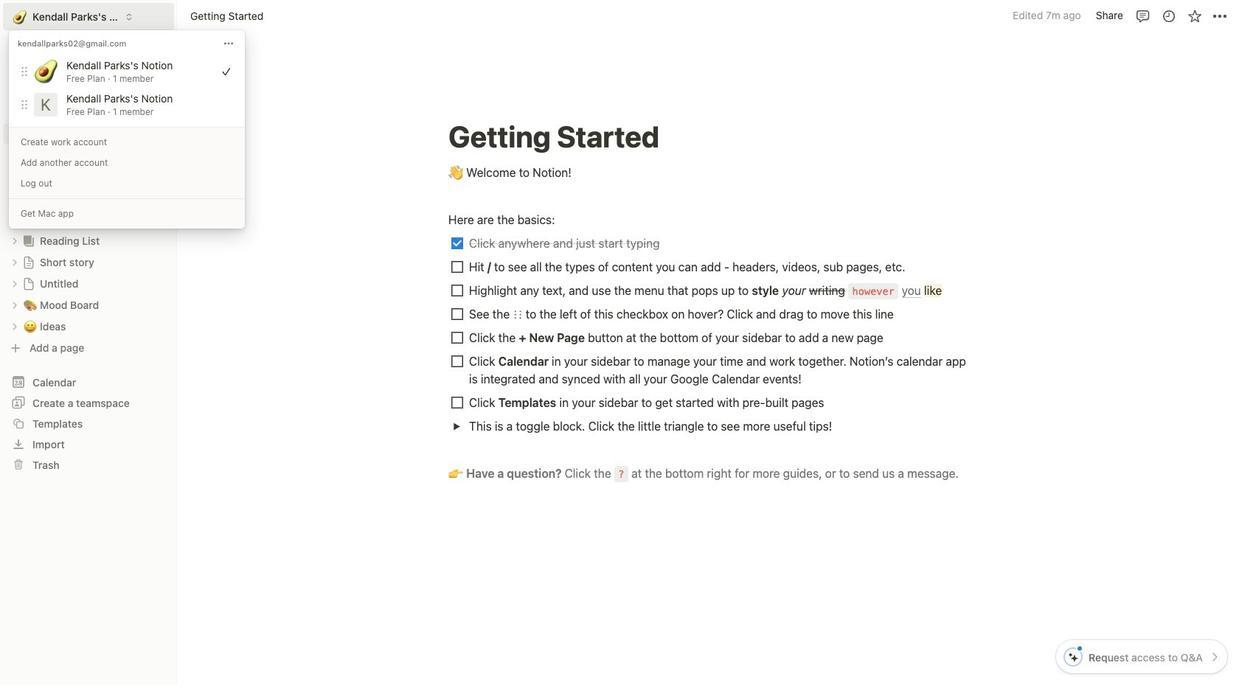 Task type: describe. For each thing, give the bounding box(es) containing it.
favorite image
[[1187, 8, 1202, 23]]

k image
[[34, 93, 58, 117]]

updates image
[[1161, 8, 1176, 23]]

1 horizontal spatial 🥑 image
[[34, 57, 58, 88]]

👋 image
[[448, 162, 463, 181]]

comments image
[[1136, 8, 1150, 23]]



Task type: locate. For each thing, give the bounding box(es) containing it.
0 horizontal spatial 🥑 image
[[13, 8, 27, 26]]

1 vertical spatial 🥑 image
[[34, 57, 58, 88]]

👉 image
[[448, 463, 463, 482]]

0 vertical spatial 🥑 image
[[13, 8, 27, 26]]

🥑 image
[[13, 8, 27, 26], [34, 57, 58, 88]]



Task type: vqa. For each thing, say whether or not it's contained in the screenshot.
K "icon"
yes



